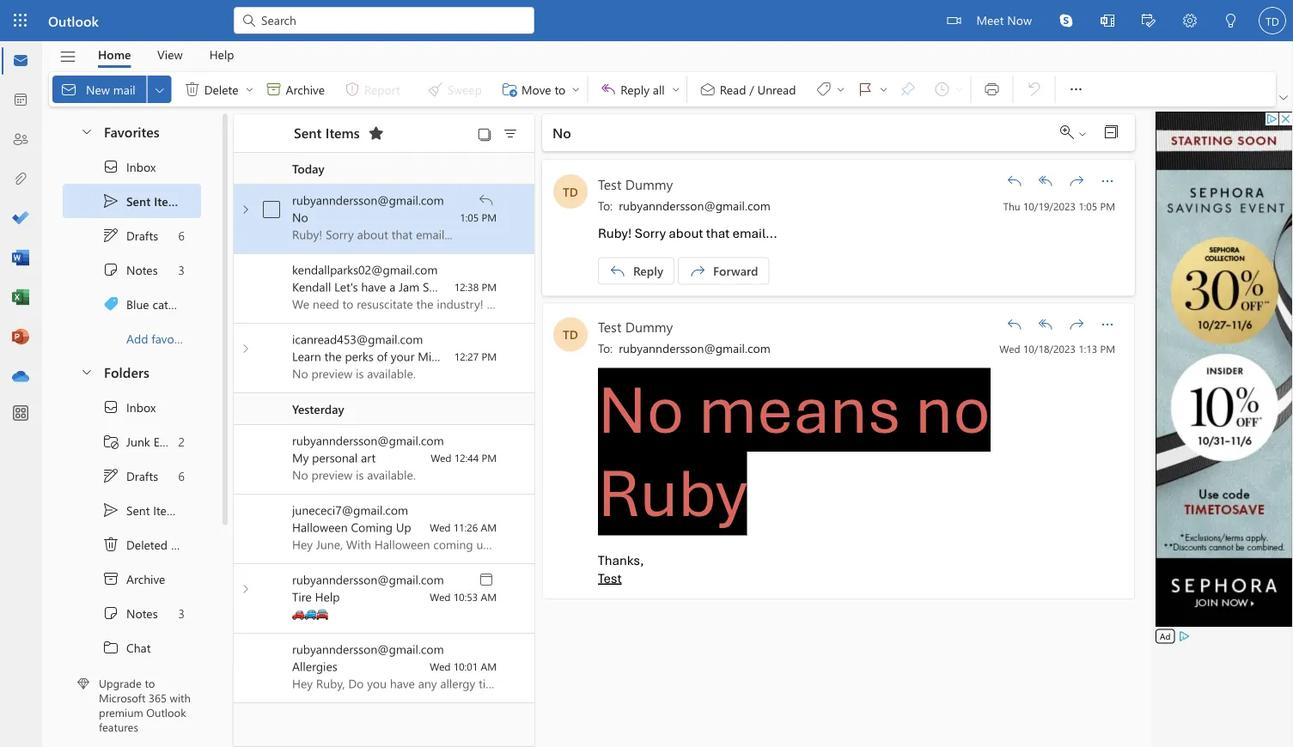 Task type: vqa. For each thing, say whether or not it's contained in the screenshot.


Task type: locate. For each thing, give the bounding box(es) containing it.
1  button from the top
[[71, 115, 101, 147]]

inbox for 
[[126, 399, 156, 415]]

None text field
[[598, 338, 988, 358]]

1 horizontal spatial archive
[[286, 81, 325, 97]]

0 horizontal spatial  button
[[148, 76, 172, 103]]

1 vertical spatial preview
[[312, 467, 353, 483]]

 search field
[[234, 0, 535, 39]]


[[1006, 173, 1024, 190], [478, 192, 495, 209], [609, 263, 627, 280], [1006, 316, 1024, 333]]

0 vertical spatial no preview is available.
[[292, 366, 416, 382]]

 button left learn
[[238, 342, 253, 356]]

sorry up kendallparks02@gmail.com
[[326, 226, 354, 242]]

3 up  tree item
[[178, 606, 185, 622]]

1  from the top
[[102, 227, 119, 244]]

1 vertical spatial available.
[[367, 467, 416, 483]]

1 dummy from the top
[[625, 174, 673, 193]]


[[857, 81, 874, 98]]

1 vertical spatial is
[[356, 467, 364, 483]]

2 6 from the top
[[178, 468, 185, 484]]

1 test dummy button from the top
[[598, 174, 673, 193]]

to do image
[[12, 211, 29, 228]]

 for 2nd  tree item
[[102, 605, 119, 622]]

 button for 
[[669, 76, 683, 103]]

features
[[99, 720, 138, 735]]

1 vertical spatial 6
[[178, 468, 185, 484]]

 tree item up blue
[[63, 253, 201, 287]]

6 inside favorites tree
[[178, 228, 185, 243]]

 up "thu 10/19/2023 1:05 pm"
[[1068, 173, 1085, 190]]

0 vertical spatial  archive
[[265, 81, 325, 98]]

0 vertical spatial available.
[[367, 366, 416, 382]]


[[501, 81, 518, 98]]

0 vertical spatial  tree item
[[63, 218, 201, 253]]

tab list inside no means no ruby application
[[85, 41, 248, 68]]

2 vertical spatial  button
[[238, 583, 253, 596]]

0 vertical spatial td button
[[553, 174, 588, 209]]

no preview is available. down perks
[[292, 366, 416, 382]]

 archive up sent items heading
[[265, 81, 325, 98]]

 button right mail
[[148, 76, 172, 103]]

 button
[[497, 121, 524, 145]]

items right deleted
[[171, 537, 200, 553]]

2  drafts from the top
[[102, 468, 158, 485]]

ruby! up kendall
[[292, 226, 323, 242]]

1 3 from the top
[[178, 262, 185, 278]]

 inside tree
[[102, 468, 119, 485]]

 up 
[[102, 227, 119, 244]]

premium features image
[[77, 678, 89, 690]]

 left delete
[[184, 81, 201, 98]]

 button for thu
[[1001, 168, 1029, 195]]

 tree item down favorites
[[63, 150, 201, 184]]

1 6 from the top
[[178, 228, 185, 243]]

1 horizontal spatial to
[[555, 81, 566, 97]]

ruby! sorry about that email... up  forward
[[598, 225, 778, 242]]

2  button from the top
[[71, 356, 101, 388]]

coming
[[351, 520, 393, 535]]

 button up "thu 10/19/2023 1:05 pm"
[[1063, 168, 1091, 195]]

 left all
[[600, 81, 617, 98]]

 left folders on the left of the page
[[80, 365, 94, 379]]

0 vertical spatial am
[[481, 521, 497, 535]]

0 horizontal spatial 
[[102, 536, 119, 553]]

2 rubyanndersson@gmail.com button from the top
[[616, 339, 773, 358]]

ruby! up ' reply'
[[598, 225, 632, 242]]

 tree item for 
[[63, 390, 201, 425]]

 button for 
[[238, 203, 253, 217]]

0 vertical spatial  sent items
[[102, 193, 184, 210]]

1 vertical spatial archive
[[126, 571, 165, 587]]

2 no preview is available. from the top
[[292, 467, 416, 483]]


[[984, 81, 1001, 98]]

1  button from the top
[[1063, 168, 1091, 195]]

about inside message list list box
[[357, 226, 388, 242]]

wed left 12:44
[[431, 451, 452, 465]]

move
[[522, 81, 551, 97]]

2  button from the top
[[1032, 311, 1060, 338]]

1 horizontal spatial outlook
[[146, 705, 186, 720]]

1 vertical spatial sent
[[126, 193, 151, 209]]

add favorite tree item
[[63, 321, 201, 356]]

1 vertical spatial  button
[[1001, 311, 1029, 338]]

td for wed
[[563, 327, 578, 342]]

2 am from the top
[[481, 590, 497, 604]]

2 vertical spatial am
[[481, 660, 497, 674]]

to: right test dummy icon
[[598, 197, 613, 213]]

 up 1:13
[[1068, 316, 1085, 333]]

is down perks
[[356, 366, 364, 382]]

1  from the top
[[102, 193, 119, 210]]

 inbox inside favorites tree
[[102, 158, 156, 175]]

wed left 11:26
[[430, 521, 451, 535]]

10:53
[[454, 590, 478, 604]]

 button
[[669, 76, 683, 103], [877, 76, 891, 103]]

available. for perks
[[367, 366, 416, 382]]

 inside popup button
[[1099, 173, 1116, 190]]

is down art
[[356, 467, 364, 483]]

favorites tree item
[[63, 115, 201, 150]]

 sent items down favorites tree item
[[102, 193, 184, 210]]

td inside test dummy icon
[[563, 183, 578, 199]]

1 drafts from the top
[[126, 228, 158, 243]]

 for 
[[102, 227, 119, 244]]

2  button from the left
[[243, 76, 257, 103]]

Select a conversation checkbox
[[258, 506, 292, 534]]

none text field containing to:
[[598, 338, 988, 358]]

now
[[1007, 12, 1032, 28]]

 button for 10/18/2023
[[1032, 311, 1060, 338]]

delete
[[204, 81, 239, 97]]

2 vertical spatial test
[[598, 570, 622, 587]]

td inside test dummy image
[[563, 327, 578, 342]]

2  button from the top
[[1001, 311, 1029, 338]]


[[502, 125, 519, 143]]

notes inside favorites tree
[[126, 262, 158, 278]]

people image
[[12, 131, 29, 149]]

1  tree item from the top
[[63, 150, 201, 184]]

0 vertical spatial archive
[[286, 81, 325, 97]]

1 vertical spatial  button
[[238, 342, 253, 356]]

6 inside tree
[[178, 468, 185, 484]]

 button right all
[[669, 76, 683, 103]]

td button
[[553, 174, 588, 209], [553, 318, 588, 352]]

 inside message list list box
[[478, 192, 495, 209]]

 button
[[1032, 168, 1060, 195], [1032, 311, 1060, 338]]

1  button from the left
[[148, 76, 172, 103]]

1 vertical spatial  tree item
[[63, 596, 201, 631]]

1 horizontal spatial 
[[184, 81, 201, 98]]

1 horizontal spatial 
[[265, 81, 282, 98]]

pm right 12:38
[[482, 280, 497, 294]]

1 vertical spatial 
[[102, 502, 119, 519]]

1 horizontal spatial sorry
[[635, 225, 666, 242]]

 right 
[[879, 84, 889, 95]]

1 vertical spatial reply
[[633, 263, 663, 279]]

1 vertical spatial rubyanndersson@gmail.com button
[[616, 339, 773, 358]]

select a conversation checkbox down today
[[258, 196, 292, 223]]

personal
[[312, 450, 358, 466]]

notes for 1st  tree item from the top
[[126, 262, 158, 278]]

wed for halloween coming up
[[430, 521, 451, 535]]

email...
[[733, 225, 778, 242], [416, 226, 452, 242]]

3 am from the top
[[481, 660, 497, 674]]

2 vertical spatial 
[[1068, 316, 1085, 333]]

outlook up 
[[48, 11, 99, 30]]

rubyanndersson@gmail.com inside text field
[[619, 340, 771, 356]]

0 vertical spatial 
[[102, 227, 119, 244]]

 drafts for 
[[102, 468, 158, 485]]

rubyanndersson@gmail.com up  forward
[[619, 197, 771, 213]]

3 for 2nd  tree item
[[178, 606, 185, 622]]

2  from the top
[[102, 468, 119, 485]]

no preview is available. down art
[[292, 467, 416, 483]]

Search field
[[260, 11, 524, 29]]

 notes for 2nd  tree item
[[102, 605, 158, 622]]

0 vertical spatial is
[[356, 366, 364, 382]]

notes
[[126, 262, 158, 278], [126, 606, 158, 622]]

sent inside sent items 
[[294, 123, 322, 142]]

to: inside text box
[[598, 197, 613, 213]]

files image
[[12, 171, 29, 188]]

1 no preview is available. from the top
[[292, 366, 416, 382]]

forward
[[713, 263, 758, 279]]

test dummy image
[[553, 174, 588, 209]]

0 vertical spatial 
[[265, 81, 282, 98]]

0 vertical spatial to
[[555, 81, 566, 97]]

0 vertical spatial help
[[209, 46, 234, 62]]

sent
[[294, 123, 322, 142], [126, 193, 151, 209], [126, 503, 150, 518]]

6 for 
[[178, 228, 185, 243]]

account
[[472, 348, 514, 364]]


[[477, 127, 492, 142]]

0 horizontal spatial that
[[392, 226, 413, 242]]

 inside the  delete 
[[245, 84, 255, 95]]

0 vertical spatial  inbox
[[102, 158, 156, 175]]

 button right delete
[[243, 76, 257, 103]]

 for 
[[102, 399, 119, 416]]

reply for 
[[633, 263, 663, 279]]

 inside tree item
[[102, 536, 119, 553]]

allergies
[[292, 659, 338, 675]]

0 vertical spatial  button
[[1063, 168, 1091, 195]]

dummy for wed 10/18/2023 1:13 pm
[[625, 318, 673, 336]]

to right 'upgrade'
[[145, 676, 155, 691]]

 left forward
[[689, 263, 706, 280]]

pm right "12:27"
[[482, 350, 497, 364]]

None text field
[[598, 195, 991, 215]]

 button
[[1001, 168, 1029, 195], [1001, 311, 1029, 338]]

1 vertical spatial  tree item
[[63, 493, 201, 528]]

none text field containing to:
[[598, 195, 991, 215]]

word image
[[12, 250, 29, 267]]

1 preview from the top
[[312, 366, 353, 382]]

 tree item for 
[[63, 218, 201, 253]]

1 vertical spatial td
[[563, 327, 578, 342]]

inbox down favorites tree item
[[126, 159, 156, 175]]

365
[[149, 691, 167, 706]]

message list list box
[[234, 153, 535, 747]]

2 to: from the top
[[598, 340, 613, 356]]

 up wed 10/18/2023 1:13 pm
[[1099, 316, 1116, 333]]

 button up  
[[1059, 72, 1094, 107]]

1 horizontal spatial help
[[315, 589, 340, 605]]

reply left all
[[621, 81, 650, 97]]

 button
[[1059, 72, 1094, 107], [1094, 311, 1122, 338]]

 down  new mail
[[80, 124, 94, 138]]

2  from the top
[[102, 399, 119, 416]]

0 vertical spatial preview
[[312, 366, 353, 382]]

 button
[[473, 121, 497, 145]]

0 vertical spatial  drafts
[[102, 227, 158, 244]]

reply inside ' reply'
[[633, 263, 663, 279]]

0 horizontal spatial about
[[357, 226, 388, 242]]

1:05 down  popup button
[[1079, 199, 1098, 213]]

 inside favorites tree
[[102, 261, 119, 278]]

0 vertical spatial inbox
[[126, 159, 156, 175]]

1 vertical spatial to:
[[598, 340, 613, 356]]

2 is from the top
[[356, 467, 364, 483]]

1 horizontal spatial ruby!
[[598, 225, 632, 242]]

 tree item up junk
[[63, 390, 201, 425]]

 sent items
[[102, 193, 184, 210], [102, 502, 182, 519]]

0 vertical spatial test
[[598, 174, 622, 193]]

email... inside message list list box
[[416, 226, 452, 242]]

3 test from the top
[[598, 570, 622, 587]]

ruby! inside email message element
[[598, 225, 632, 242]]

 down favorites tree item
[[102, 158, 119, 175]]

4 select a conversation checkbox from the top
[[258, 576, 292, 603]]

0 vertical spatial drafts
[[126, 228, 158, 243]]

 drafts inside favorites tree
[[102, 227, 158, 244]]

1  drafts from the top
[[102, 227, 158, 244]]

am right 11:26
[[481, 521, 497, 535]]

inbox inside favorites tree
[[126, 159, 156, 175]]

2 to: rubyanndersson@gmail.com from the top
[[598, 340, 771, 356]]

yesterday
[[292, 401, 344, 417]]

 up  at left bottom
[[102, 605, 119, 622]]

0 horizontal spatial ruby!
[[292, 226, 323, 242]]

no
[[553, 123, 571, 142], [292, 209, 308, 225], [292, 366, 308, 382], [598, 368, 685, 452], [292, 467, 308, 483]]

rubyanndersson@gmail.com button
[[616, 196, 773, 215], [616, 339, 773, 358]]

select a conversation checkbox down yesterday
[[258, 437, 292, 464]]

rubyanndersson@gmail.com button for thu
[[616, 196, 773, 215]]

 inbox down favorites tree item
[[102, 158, 156, 175]]


[[153, 83, 166, 96], [245, 84, 255, 95], [571, 84, 581, 95], [671, 84, 681, 95], [836, 84, 846, 95], [879, 84, 889, 95], [80, 124, 94, 138], [1078, 129, 1088, 139], [80, 365, 94, 379]]

inbox up  junk email 2
[[126, 399, 156, 415]]

 button
[[849, 76, 877, 103]]

outlook inside "upgrade to microsoft 365 with premium outlook features"
[[146, 705, 186, 720]]

 right delete
[[265, 81, 282, 98]]

1  inbox from the top
[[102, 158, 156, 175]]

available. down of at the left of the page
[[367, 366, 416, 382]]

0 vertical spatial  button
[[1032, 168, 1060, 195]]

rubyanndersson@gmail.com button inside text box
[[616, 196, 773, 215]]

archive down deleted
[[126, 571, 165, 587]]

to
[[555, 81, 566, 97], [145, 676, 155, 691]]

1 to: from the top
[[598, 197, 613, 213]]


[[1068, 81, 1085, 98], [1099, 173, 1116, 190], [1099, 316, 1116, 333]]

 notes for 1st  tree item from the top
[[102, 261, 158, 278]]

yesterday heading
[[234, 394, 535, 425]]

email message element containing test dummy
[[542, 160, 1135, 296]]

 right 'move'
[[571, 84, 581, 95]]

 left learn
[[238, 342, 252, 356]]

0 vertical spatial test dummy button
[[598, 174, 673, 193]]

test right test dummy image
[[598, 318, 622, 336]]

1  from the top
[[238, 203, 252, 217]]

1 test from the top
[[598, 174, 622, 193]]

am
[[481, 521, 497, 535], [481, 590, 497, 604], [481, 660, 497, 674]]

ruby! sorry about that email...
[[598, 225, 778, 242], [292, 226, 452, 242]]

1 horizontal spatial microsoft
[[418, 348, 468, 364]]

drafts for 
[[126, 468, 158, 484]]

1 vertical spatial dummy
[[625, 318, 673, 336]]

 tree item
[[63, 218, 201, 253], [63, 459, 201, 493]]

no means no ruby
[[598, 368, 991, 536]]

1 vertical spatial 
[[102, 468, 119, 485]]

0 vertical spatial rubyanndersson@gmail.com button
[[616, 196, 773, 215]]

no inside no means no ruby
[[598, 368, 685, 452]]

3 up the category
[[178, 262, 185, 278]]

1 horizontal spatial email...
[[733, 225, 778, 242]]

 read / unread
[[699, 81, 796, 98]]

6 up the category
[[178, 228, 185, 243]]

 inside move & delete group
[[184, 81, 201, 98]]

ruby!
[[598, 225, 632, 242], [292, 226, 323, 242]]

1 to: rubyanndersson@gmail.com from the top
[[598, 197, 771, 213]]

 inside  
[[879, 84, 889, 95]]

junececi7@gmail.com
[[292, 502, 408, 518]]

1  button from the top
[[238, 203, 253, 217]]

to: right test dummy image
[[598, 340, 613, 356]]

 up 10/18/2023
[[1037, 316, 1055, 333]]

11:26
[[454, 521, 478, 535]]

 tree item up  tree item
[[63, 218, 201, 253]]

 tree item
[[63, 184, 201, 218], [63, 493, 201, 528]]

0 vertical spatial test dummy
[[598, 174, 673, 193]]

 tree item for 
[[63, 459, 201, 493]]

select a conversation checkbox left the
[[258, 335, 292, 363]]

2 3 from the top
[[178, 606, 185, 622]]

2 available. from the top
[[367, 467, 416, 483]]

archive inside move & delete group
[[286, 81, 325, 97]]

 for  delete 
[[184, 81, 201, 98]]

2  button from the top
[[1063, 311, 1091, 338]]

sent up  tree item
[[126, 503, 150, 518]]

0 vertical spatial to: rubyanndersson@gmail.com
[[598, 197, 771, 213]]

2  notes from the top
[[102, 605, 158, 622]]

reply inside  reply all 
[[621, 81, 650, 97]]

 drafts up  tree item
[[102, 227, 158, 244]]

meet now
[[977, 12, 1032, 28]]

 for 
[[238, 583, 252, 596]]

 inside favorites tree
[[102, 158, 119, 175]]

1 vertical spatial  button
[[71, 356, 101, 388]]

0 vertical spatial  notes
[[102, 261, 158, 278]]

inbox
[[126, 159, 156, 175], [126, 399, 156, 415]]

 button for 
[[877, 76, 891, 103]]

am for rubyanndersson@gmail.com
[[481, 660, 497, 674]]

about up  forward
[[669, 225, 703, 242]]

test dummy button right test dummy icon
[[598, 174, 673, 193]]

 sent items for 1st  tree item from the top of the no means no ruby application
[[102, 193, 184, 210]]


[[102, 193, 119, 210], [102, 502, 119, 519]]

archive
[[286, 81, 325, 97], [126, 571, 165, 587]]

notes for 2nd  tree item
[[126, 606, 158, 622]]

 button inside folders 'tree item'
[[71, 356, 101, 388]]

message list section
[[234, 110, 535, 747]]

 tree item
[[63, 150, 201, 184], [63, 390, 201, 425]]

 tree item down junk
[[63, 459, 201, 493]]

 inside  move to 
[[571, 84, 581, 95]]

1:05 up 12:38
[[460, 211, 479, 224]]

6 down the 2
[[178, 468, 185, 484]]

0 horizontal spatial  button
[[1059, 72, 1094, 107]]

to:
[[598, 197, 613, 213], [598, 340, 613, 356]]

items inside  deleted items
[[171, 537, 200, 553]]

1 notes from the top
[[126, 262, 158, 278]]

to: for thu
[[598, 197, 613, 213]]

email message element
[[542, 160, 1135, 296], [542, 303, 1135, 600]]

 reply
[[609, 263, 663, 280]]

 inside favorites tree
[[102, 227, 119, 244]]

no preview is available. for perks
[[292, 366, 416, 382]]

0 horizontal spatial 1:05
[[460, 211, 479, 224]]

outlook banner
[[0, 0, 1293, 43]]

2  tree item from the top
[[63, 459, 201, 493]]

1 vertical spatial  button
[[1094, 311, 1122, 338]]

 inbox for 
[[102, 399, 156, 416]]

tire help
[[292, 589, 340, 605]]

premium
[[99, 705, 143, 720]]


[[265, 81, 282, 98], [102, 571, 119, 588]]

jam
[[399, 279, 420, 295]]

2 td from the top
[[563, 327, 578, 342]]

 inside move & delete group
[[265, 81, 282, 98]]

 right mail
[[153, 83, 166, 96]]

 tree item
[[63, 253, 201, 287], [63, 596, 201, 631]]

 drafts down '' tree item
[[102, 468, 158, 485]]

1 vertical spatial microsoft
[[99, 691, 146, 706]]

1:13
[[1079, 342, 1098, 356]]

email... up forward
[[733, 225, 778, 242]]

1 td from the top
[[563, 183, 578, 199]]

1  tree item from the top
[[63, 218, 201, 253]]

 button up 1:13
[[1094, 311, 1122, 338]]

help up delete
[[209, 46, 234, 62]]

2 preview from the top
[[312, 467, 353, 483]]

1 am from the top
[[481, 521, 497, 535]]

0 vertical spatial  button
[[71, 115, 101, 147]]

thu 10/19/2023 1:05 pm
[[1004, 199, 1116, 213]]

1 vertical spatial test dummy button
[[598, 318, 673, 336]]

0 vertical spatial td
[[563, 183, 578, 199]]

3  button from the top
[[238, 583, 253, 596]]

1 vertical spatial  button
[[1032, 311, 1060, 338]]

 button for favorites
[[71, 115, 101, 147]]

 down 
[[102, 468, 119, 485]]

3  from the top
[[238, 583, 252, 596]]

onedrive image
[[12, 369, 29, 386]]

0 vertical spatial notes
[[126, 262, 158, 278]]

td button for thu 10/19/2023 1:05 pm
[[553, 174, 588, 209]]

2 notes from the top
[[126, 606, 158, 622]]

the
[[325, 348, 342, 364]]

ruby! sorry about that email... inside message list list box
[[292, 226, 452, 242]]

help up 🚗🚙🚘
[[315, 589, 340, 605]]

1 horizontal spatial that
[[706, 225, 730, 242]]

1 vertical spatial  button
[[1063, 311, 1091, 338]]

 button down  new mail
[[71, 115, 101, 147]]

1 is from the top
[[356, 366, 364, 382]]

rubyanndersson@gmail.com down  forward
[[619, 340, 771, 356]]

6
[[178, 228, 185, 243], [178, 468, 185, 484]]

2  button from the left
[[877, 76, 891, 103]]


[[102, 639, 119, 657]]

rubyanndersson@gmail.com
[[292, 192, 444, 208], [619, 197, 771, 213], [619, 340, 771, 356], [292, 433, 444, 449], [292, 572, 444, 588], [292, 642, 444, 657]]

1 td button from the top
[[553, 174, 588, 209]]

category
[[153, 296, 199, 312]]

0 vertical spatial 
[[238, 203, 252, 217]]

pm down 
[[482, 211, 497, 224]]

 blue category
[[102, 296, 199, 313]]

1 select a conversation checkbox from the top
[[258, 196, 292, 223]]

2 test from the top
[[598, 318, 622, 336]]

tree
[[63, 390, 201, 734]]

tab list containing home
[[85, 41, 248, 68]]

2 test dummy from the top
[[598, 318, 673, 336]]

sent up today
[[294, 123, 322, 142]]

test dummy down ' reply'
[[598, 318, 673, 336]]

items inside favorites tree
[[154, 193, 184, 209]]

test dummy right test dummy icon
[[598, 174, 673, 193]]

about up kendallparks02@gmail.com
[[357, 226, 388, 242]]

 for 
[[102, 468, 119, 485]]

0 vertical spatial  button
[[238, 203, 253, 217]]

 button
[[148, 76, 172, 103], [243, 76, 257, 103]]

1 inbox from the top
[[126, 159, 156, 175]]

 button right 
[[877, 76, 891, 103]]

items up  deleted items in the bottom left of the page
[[153, 503, 182, 518]]

rubyanndersson@gmail.com button inside text field
[[616, 339, 773, 358]]

1  button from the left
[[669, 76, 683, 103]]

 notes inside favorites tree
[[102, 261, 158, 278]]

ad
[[1160, 631, 1171, 642]]

1 vertical spatial  inbox
[[102, 399, 156, 416]]

2 test dummy button from the top
[[598, 318, 673, 336]]

test dummy button
[[598, 174, 673, 193], [598, 318, 673, 336]]

today
[[292, 160, 325, 176]]

2  tree item from the top
[[63, 596, 201, 631]]

icanread453@gmail.com
[[292, 331, 423, 347]]

1 vertical spatial 3
[[178, 606, 185, 622]]

0 vertical spatial microsoft
[[418, 348, 468, 364]]

dummy right test dummy icon
[[625, 174, 673, 193]]

1 vertical spatial 
[[238, 342, 252, 356]]

to: inside text field
[[598, 340, 613, 356]]

 button
[[1063, 168, 1091, 195], [1063, 311, 1091, 338]]

 button for 
[[243, 76, 257, 103]]

0 vertical spatial 
[[102, 261, 119, 278]]

 tree item up  chat
[[63, 596, 201, 631]]

 inside  
[[836, 84, 846, 95]]


[[102, 296, 119, 313]]

1  button from the top
[[1032, 168, 1060, 195]]

1  from the top
[[102, 158, 119, 175]]

thanks, test
[[598, 553, 644, 587]]

0 horizontal spatial sorry
[[326, 226, 354, 242]]

test dummy image
[[553, 318, 588, 352]]

0 horizontal spatial help
[[209, 46, 234, 62]]

2 email message element from the top
[[542, 303, 1135, 600]]

 button inside tags group
[[877, 76, 891, 103]]

 right delete
[[245, 84, 255, 95]]

favorites tree
[[63, 108, 201, 356]]

2  from the top
[[102, 605, 119, 622]]

2 vertical spatial 
[[1037, 316, 1055, 333]]

 button inside favorites tree item
[[71, 115, 101, 147]]

am down 
[[481, 590, 497, 604]]

 sent items inside favorites tree
[[102, 193, 184, 210]]

 for 1:13
[[1099, 316, 1116, 333]]

1 horizontal spatial  button
[[877, 76, 891, 103]]

 button for folders
[[71, 356, 101, 388]]

 tree item down favorites tree item
[[63, 184, 201, 218]]

2 inbox from the top
[[126, 399, 156, 415]]

 notes
[[102, 261, 158, 278], [102, 605, 158, 622]]

that inside message list list box
[[392, 226, 413, 242]]

2 vertical spatial 
[[1099, 316, 1116, 333]]

1  tree item from the top
[[63, 184, 201, 218]]

 drafts for 
[[102, 227, 158, 244]]

pm
[[1100, 199, 1116, 213], [482, 211, 497, 224], [482, 280, 497, 294], [1100, 342, 1116, 356], [482, 350, 497, 364], [482, 451, 497, 465]]

set your advertising preferences image
[[1178, 630, 1191, 644]]

 archive inside  tree item
[[102, 571, 165, 588]]

1 vertical spatial 
[[102, 605, 119, 622]]

1 vertical spatial td button
[[553, 318, 588, 352]]

calendar image
[[12, 92, 29, 109]]

help inside message list list box
[[315, 589, 340, 605]]

2 dummy from the top
[[625, 318, 673, 336]]

wed for tire help
[[430, 590, 451, 604]]

sent down favorites tree item
[[126, 193, 151, 209]]

 sent items up deleted
[[102, 502, 182, 519]]

that up kendallparks02@gmail.com kendall let's have a jam sesh 12:38 pm
[[392, 226, 413, 242]]

tab list
[[85, 41, 248, 68]]

0 vertical spatial  tree item
[[63, 253, 201, 287]]

 button for wed
[[1001, 311, 1029, 338]]

drafts inside favorites tree
[[126, 228, 158, 243]]

 
[[815, 81, 846, 98]]

1  notes from the top
[[102, 261, 158, 278]]

/
[[750, 81, 754, 97]]

2 select a conversation checkbox from the top
[[258, 335, 292, 363]]

1 email message element from the top
[[542, 160, 1135, 296]]

email
[[154, 434, 182, 450]]

1 test dummy from the top
[[598, 174, 673, 193]]

Select a conversation checkbox
[[258, 196, 292, 223], [258, 335, 292, 363], [258, 437, 292, 464], [258, 576, 292, 603]]

6 for 
[[178, 468, 185, 484]]

1  from the top
[[102, 261, 119, 278]]

tags group
[[691, 72, 967, 107]]

0 horizontal spatial 
[[102, 571, 119, 588]]

2 drafts from the top
[[126, 468, 158, 484]]

read
[[720, 81, 746, 97]]

 left deleted
[[102, 536, 119, 553]]

is for art
[[356, 467, 364, 483]]

to: rubyanndersson@gmail.com for thu 10/19/2023 1:05 pm
[[598, 197, 771, 213]]

2  tree item from the top
[[63, 390, 201, 425]]

account manager for test dummy image
[[1259, 7, 1287, 34]]

 inbox down folders 'tree item'
[[102, 399, 156, 416]]

 for wed
[[1037, 316, 1055, 333]]

outlook link
[[48, 0, 99, 41]]

0 horizontal spatial ruby! sorry about that email...
[[292, 226, 452, 242]]

microsoft inside message list list box
[[418, 348, 468, 364]]


[[478, 572, 495, 589]]

am right the 10:01
[[481, 660, 497, 674]]

1 vertical spatial 
[[1099, 173, 1116, 190]]

to inside  move to 
[[555, 81, 566, 97]]

email... up the sesh at top left
[[416, 226, 452, 242]]

2  sent items from the top
[[102, 502, 182, 519]]

2 td button from the top
[[553, 318, 588, 352]]

1  button from the top
[[1001, 168, 1029, 195]]

1 rubyanndersson@gmail.com button from the top
[[616, 196, 773, 215]]

 delete 
[[184, 81, 255, 98]]

excel image
[[12, 290, 29, 307]]

 junk email 2
[[102, 433, 185, 450]]

folders tree item
[[63, 356, 201, 390]]

2  inbox from the top
[[102, 399, 156, 416]]

 button up 10/18/2023
[[1032, 311, 1060, 338]]

is for perks
[[356, 366, 364, 382]]

0 vertical spatial 
[[1068, 173, 1085, 190]]

0 vertical spatial 6
[[178, 228, 185, 243]]

0 horizontal spatial  button
[[669, 76, 683, 103]]

1 vertical spatial test dummy
[[598, 318, 673, 336]]

3 inside favorites tree
[[178, 262, 185, 278]]

meet
[[977, 12, 1004, 28]]

tree containing 
[[63, 390, 201, 734]]

1  sent items from the top
[[102, 193, 184, 210]]

 up the 10/19/2023
[[1037, 173, 1055, 190]]


[[60, 81, 77, 98]]

0 vertical spatial dummy
[[625, 174, 673, 193]]

 tree item up deleted
[[63, 493, 201, 528]]

1 available. from the top
[[367, 366, 416, 382]]



Task type: describe. For each thing, give the bounding box(es) containing it.
learn the perks of your microsoft account
[[292, 348, 514, 364]]

drafts for 
[[126, 228, 158, 243]]

td button for wed 10/18/2023 1:13 pm
[[553, 318, 588, 352]]

12:38
[[454, 280, 479, 294]]

email message element containing no means no ruby
[[542, 303, 1135, 600]]

upgrade
[[99, 676, 142, 691]]

thu
[[1004, 199, 1021, 213]]

test dummy button for thu 10/19/2023 1:05 pm
[[598, 174, 673, 193]]

pm down  popup button
[[1100, 199, 1116, 213]]

of
[[377, 348, 388, 364]]

 button for 
[[148, 76, 172, 103]]

no means no ruby application
[[0, 0, 1293, 748]]

 button for 10/19/2023
[[1032, 168, 1060, 195]]

 button
[[975, 76, 1009, 103]]

let's
[[334, 279, 358, 295]]

 tree item for 
[[63, 150, 201, 184]]

 for  deleted items
[[102, 536, 119, 553]]

1:05 inside message list list box
[[460, 211, 479, 224]]

means
[[699, 368, 901, 452]]

 sent items for 1st  tree item from the bottom
[[102, 502, 182, 519]]


[[102, 433, 119, 450]]

 for 
[[238, 203, 252, 217]]


[[1101, 14, 1115, 28]]

2  from the top
[[238, 342, 252, 356]]

with
[[170, 691, 191, 706]]

today heading
[[234, 153, 535, 185]]


[[1280, 94, 1288, 102]]

 button
[[1128, 0, 1170, 43]]

12:27 pm
[[454, 350, 497, 364]]


[[1183, 14, 1197, 28]]

rubyanndersson@gmail.com down coming
[[292, 572, 444, 588]]


[[947, 14, 961, 28]]

 tree item
[[63, 425, 201, 459]]

 button
[[1276, 89, 1292, 107]]

1 vertical spatial 
[[689, 263, 706, 280]]

 inside tree item
[[102, 571, 119, 588]]

 chat
[[102, 639, 151, 657]]

sorry inside message list list box
[[326, 226, 354, 242]]

items for  tree item
[[171, 537, 200, 553]]


[[1225, 14, 1238, 28]]


[[815, 81, 832, 98]]

 button for 
[[238, 583, 253, 596]]

powerpoint image
[[12, 329, 29, 346]]

0 vertical spatial 
[[1068, 81, 1085, 98]]

 for thu 10/19/2023 1:05 pm
[[1068, 173, 1085, 190]]

 
[[857, 81, 889, 98]]

left-rail-appbar navigation
[[3, 41, 38, 397]]

mail image
[[12, 52, 29, 70]]

wed for my personal art
[[431, 451, 452, 465]]

view
[[157, 46, 183, 62]]

select a conversation checkbox for tire help
[[258, 576, 292, 603]]

wed for allergies
[[430, 660, 451, 674]]

wed left 10/18/2023
[[1000, 342, 1021, 356]]

select a conversation checkbox for no
[[258, 196, 292, 223]]

learn
[[292, 348, 321, 364]]

🚗🚙🚘
[[292, 606, 328, 622]]

wed 10:53 am
[[430, 590, 497, 604]]

to inside "upgrade to microsoft 365 with premium outlook features"
[[145, 676, 155, 691]]

perks
[[345, 348, 374, 364]]

favorite
[[152, 331, 192, 347]]

select a conversation image
[[263, 201, 280, 218]]

1:05 pm
[[460, 211, 497, 224]]

preview for the
[[312, 366, 353, 382]]

chat
[[126, 640, 151, 656]]


[[1142, 14, 1156, 28]]

0 vertical spatial 
[[600, 81, 617, 98]]

wed 10:01 am
[[430, 660, 497, 674]]

 tree item
[[63, 528, 201, 562]]

rubyanndersson@gmail.com up allergies
[[292, 642, 444, 657]]

sent items 
[[294, 123, 385, 142]]

help inside button
[[209, 46, 234, 62]]

ruby! inside message list list box
[[292, 226, 323, 242]]

 for wed 10/18/2023 1:13 pm
[[1068, 316, 1085, 333]]

 deleted items
[[102, 536, 200, 553]]

archive inside  tree item
[[126, 571, 165, 587]]

1 horizontal spatial ruby! sorry about that email...
[[598, 225, 778, 242]]

none text field inside email message element
[[598, 338, 988, 358]]

kendallparks02@gmail.com kendall let's have a jam sesh 12:38 pm
[[292, 262, 497, 295]]

 inbox for 
[[102, 158, 156, 175]]

wed 10/18/2023 1:13 pm
[[1000, 342, 1116, 356]]

move & delete group
[[52, 72, 584, 107]]

select a conversation checkbox for learn the perks of your microsoft account
[[258, 335, 292, 363]]

add
[[126, 331, 148, 347]]

 button
[[51, 42, 85, 71]]

 button
[[1097, 119, 1125, 146]]

 for 
[[102, 158, 119, 175]]

rubyanndersson@gmail.com button for wed
[[616, 339, 773, 358]]


[[1061, 125, 1074, 139]]

my
[[292, 450, 309, 466]]

 archive inside move & delete group
[[265, 81, 325, 98]]


[[699, 81, 717, 98]]

favorites
[[104, 122, 159, 140]]

 for 1:05
[[1099, 173, 1116, 190]]

2  button from the top
[[238, 342, 253, 356]]

 inside favorites tree
[[102, 193, 119, 210]]

 button
[[362, 119, 390, 147]]

to: rubyanndersson@gmail.com for wed 10/18/2023 1:13 pm
[[598, 340, 771, 356]]

 move to 
[[501, 81, 581, 98]]

view button
[[144, 41, 196, 68]]


[[1060, 14, 1073, 28]]

pm inside kendallparks02@gmail.com kendall let's have a jam sesh 12:38 pm
[[482, 280, 497, 294]]

 
[[1061, 125, 1088, 139]]

microsoft inside "upgrade to microsoft 365 with premium outlook features"
[[99, 691, 146, 706]]

test dummy for thu 10/19/2023 1:05 pm
[[598, 174, 673, 193]]

 tree item
[[63, 562, 201, 596]]

items for 1st  tree item from the bottom
[[153, 503, 182, 518]]

wed 11:26 am
[[430, 521, 497, 535]]

2 vertical spatial sent
[[126, 503, 150, 518]]

td for thu
[[563, 183, 578, 199]]

1 horizontal spatial 1:05
[[1079, 199, 1098, 213]]

am for junececi7@gmail.com
[[481, 521, 497, 535]]

more apps image
[[12, 406, 29, 423]]

 for thu
[[1037, 173, 1055, 190]]

0 vertical spatial  button
[[1059, 72, 1094, 107]]

rubyanndersson@gmail.com up art
[[292, 433, 444, 449]]

inbox for 
[[126, 159, 156, 175]]

about inside email message element
[[669, 225, 703, 242]]

 button for 10/18/2023
[[1063, 311, 1091, 338]]

2  from the top
[[102, 502, 119, 519]]

halloween coming up
[[292, 520, 411, 535]]

sent inside favorites tree
[[126, 193, 151, 209]]

home button
[[85, 41, 144, 68]]

up
[[396, 520, 411, 535]]

 for 1st  tree item from the top
[[102, 261, 119, 278]]

all
[[653, 81, 665, 97]]

have
[[361, 279, 386, 295]]

12:44
[[454, 451, 479, 465]]

deleted
[[126, 537, 168, 553]]

items inside sent items 
[[325, 123, 360, 142]]

email... inside email message element
[[733, 225, 778, 242]]

test for wed
[[598, 318, 622, 336]]

 inside  
[[1078, 129, 1088, 139]]

outlook inside banner
[[48, 11, 99, 30]]

test dummy for wed 10/18/2023 1:13 pm
[[598, 318, 673, 336]]

rubyanndersson@gmail.com inside text box
[[619, 197, 771, 213]]

dummy for thu 10/19/2023 1:05 pm
[[625, 174, 673, 193]]

3 for 1st  tree item from the top
[[178, 262, 185, 278]]

ruby
[[598, 452, 747, 536]]

pm right 12:44
[[482, 451, 497, 465]]

 inside  reply all 
[[671, 84, 681, 95]]

items for 1st  tree item from the top of the no means no ruby application
[[154, 193, 184, 209]]

halloween
[[292, 520, 348, 535]]

 inside folders 'tree item'
[[80, 365, 94, 379]]

wed 12:44 pm
[[431, 451, 497, 465]]

to: for wed
[[598, 340, 613, 356]]

 button for 10/19/2023
[[1063, 168, 1091, 195]]

 reply all 
[[600, 81, 681, 98]]

sent items heading
[[272, 114, 390, 152]]

sorry inside email message element
[[635, 225, 666, 242]]

no preview is available. for art
[[292, 467, 416, 483]]


[[1104, 125, 1118, 139]]

available. for art
[[367, 467, 416, 483]]

2
[[178, 434, 185, 450]]

10/18/2023
[[1023, 342, 1076, 356]]

 tree item
[[63, 631, 201, 665]]

pm right 1:13
[[1100, 342, 1116, 356]]


[[368, 125, 385, 142]]

1  tree item from the top
[[63, 253, 201, 287]]

 tree item
[[63, 287, 201, 321]]

none text field inside email message element
[[598, 195, 991, 215]]

test for thu
[[598, 174, 622, 193]]

kendallparks02@gmail.com
[[292, 262, 438, 278]]

rubyanndersson@gmail.com down today heading
[[292, 192, 444, 208]]

2  tree item from the top
[[63, 493, 201, 528]]

 inside favorites tree item
[[80, 124, 94, 138]]


[[59, 48, 77, 66]]

help button
[[196, 41, 247, 68]]

new
[[86, 81, 110, 97]]

your
[[391, 348, 415, 364]]

3 select a conversation checkbox from the top
[[258, 437, 292, 464]]

sesh
[[423, 279, 447, 295]]

10:01
[[454, 660, 478, 674]]

mail
[[113, 81, 136, 97]]

test inside thanks, test
[[598, 570, 622, 587]]

preview for personal
[[312, 467, 353, 483]]

 new mail
[[60, 81, 136, 98]]

test dummy button for wed 10/18/2023 1:13 pm
[[598, 318, 673, 336]]

 forward
[[689, 263, 758, 280]]

reply for 
[[621, 81, 650, 97]]



